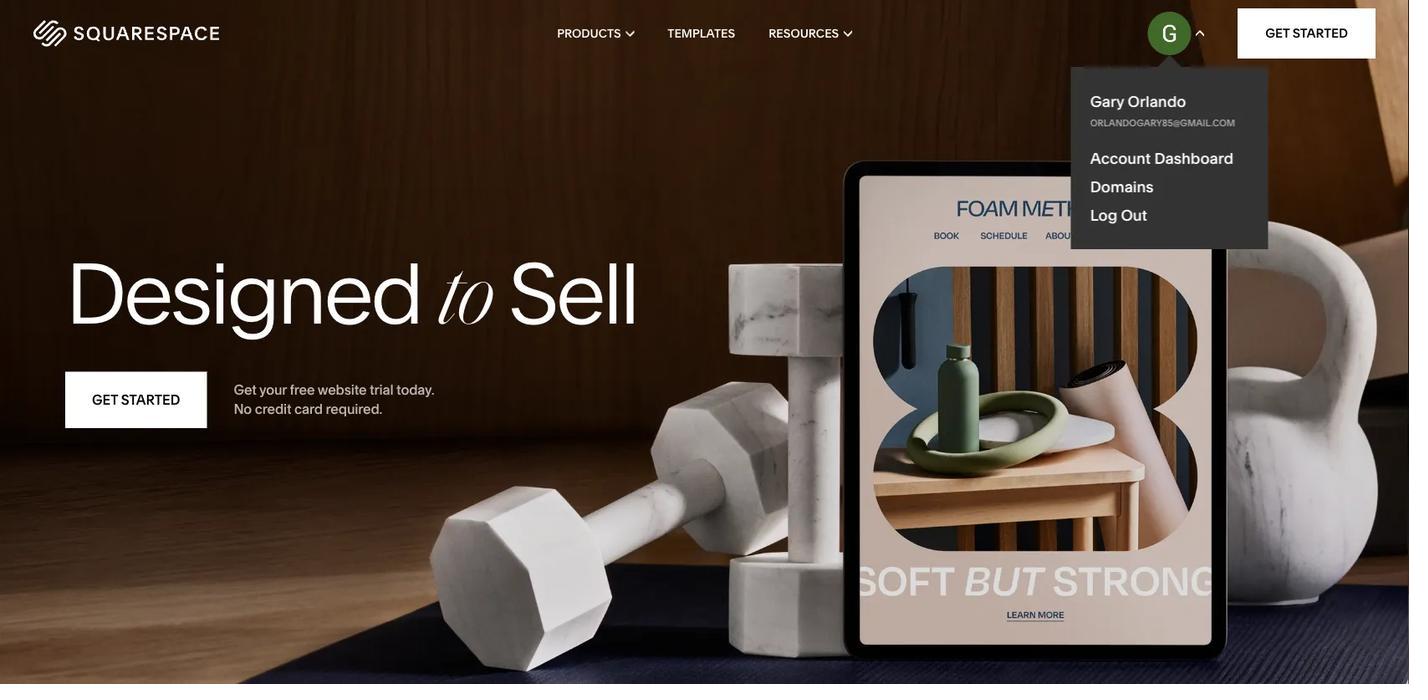 Task type: describe. For each thing, give the bounding box(es) containing it.
trial
[[370, 382, 394, 398]]

2 horizontal spatial get
[[1266, 26, 1290, 41]]

squarespace logo image
[[33, 20, 219, 47]]

website
[[318, 382, 367, 398]]

gary orlando orlandogary85@gmail.com
[[1091, 92, 1236, 128]]

free
[[290, 382, 315, 398]]

to
[[438, 261, 491, 345]]

log out link
[[1091, 206, 1148, 224]]

out
[[1121, 206, 1148, 224]]

dashboard
[[1155, 149, 1234, 167]]

orlando
[[1128, 92, 1187, 110]]

account dashboard
[[1091, 149, 1234, 167]]

log out
[[1091, 206, 1148, 224]]

get inside get your free website trial today. no credit card required.
[[234, 382, 257, 398]]

1 vertical spatial get started
[[92, 392, 180, 408]]

credit
[[255, 401, 292, 417]]

domains
[[1091, 177, 1154, 196]]

products
[[557, 26, 621, 41]]

resources
[[769, 26, 839, 41]]

no
[[234, 401, 252, 417]]

account
[[1091, 149, 1151, 167]]



Task type: locate. For each thing, give the bounding box(es) containing it.
domains link
[[1091, 177, 1249, 196]]

1 horizontal spatial started
[[1293, 26, 1348, 41]]

products button
[[557, 0, 634, 67]]

log
[[1091, 206, 1118, 224]]

1 horizontal spatial get started link
[[1238, 8, 1376, 59]]

started
[[1293, 26, 1348, 41], [121, 392, 180, 408]]

0 vertical spatial get started
[[1266, 26, 1348, 41]]

your
[[259, 382, 287, 398]]

gary
[[1091, 92, 1125, 110]]

1 vertical spatial started
[[121, 392, 180, 408]]

templates link
[[668, 0, 735, 67]]

squarespace logo link
[[33, 20, 302, 47]]

orlandogary85@gmail.com
[[1091, 117, 1236, 128]]

today.
[[397, 382, 434, 398]]

required.
[[326, 401, 383, 417]]

templates
[[668, 26, 735, 41]]

0 horizontal spatial started
[[121, 392, 180, 408]]

0 horizontal spatial get started link
[[65, 372, 207, 428]]

resources button
[[769, 0, 852, 67]]

0 horizontal spatial get
[[92, 392, 118, 408]]

account dashboard link
[[1091, 149, 1249, 167]]

designed
[[65, 242, 421, 345]]

get started
[[1266, 26, 1348, 41], [92, 392, 180, 408]]

sell
[[508, 242, 637, 345]]

get
[[1266, 26, 1290, 41], [234, 382, 257, 398], [92, 392, 118, 408]]

0 vertical spatial started
[[1293, 26, 1348, 41]]

1 horizontal spatial get started
[[1266, 26, 1348, 41]]

card
[[295, 401, 323, 417]]

designed to sell
[[65, 242, 637, 345]]

get started link
[[1238, 8, 1376, 59], [65, 372, 207, 428]]

1 vertical spatial get started link
[[65, 372, 207, 428]]

0 horizontal spatial get started
[[92, 392, 180, 408]]

started for get started link to the top
[[1293, 26, 1348, 41]]

0 vertical spatial get started link
[[1238, 8, 1376, 59]]

started for left get started link
[[121, 392, 180, 408]]

get your free website trial today. no credit card required.
[[234, 382, 434, 417]]

1 horizontal spatial get
[[234, 382, 257, 398]]



Task type: vqa. For each thing, say whether or not it's contained in the screenshot.
Resources
yes



